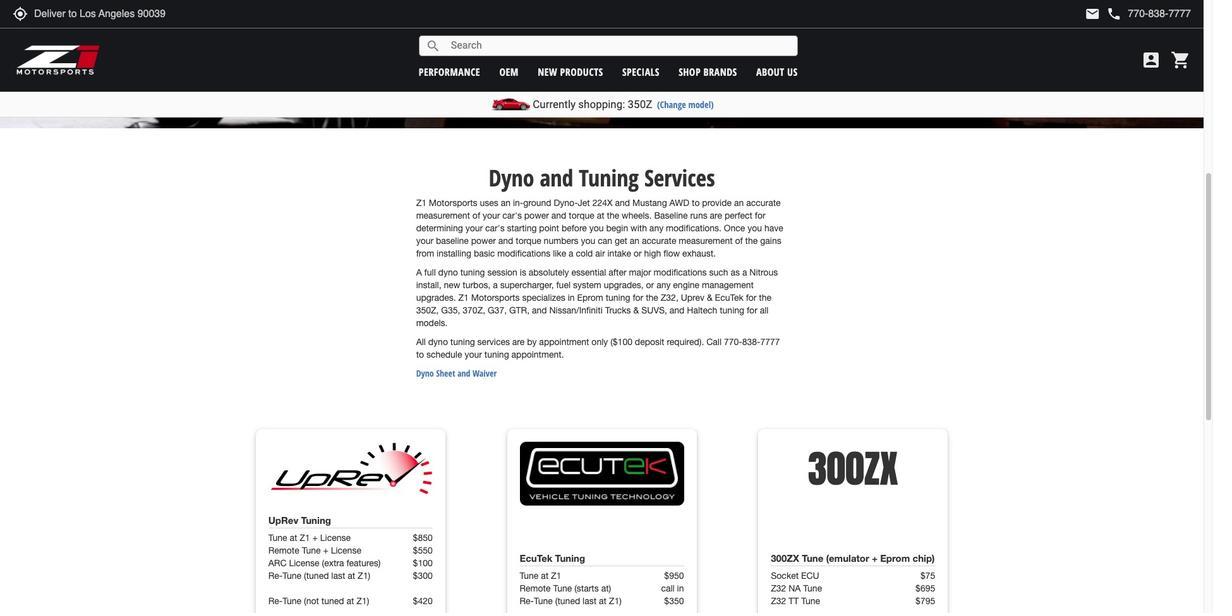Task type: vqa. For each thing, say whether or not it's contained in the screenshot.


Task type: describe. For each thing, give the bounding box(es) containing it.
$950
[[665, 571, 684, 581]]

ecutek inside a full dyno tuning session is absolutely essential after major modifications such as a nitrous install, new turbos, a supercharger, fuel system upgrades, or any engine management upgrades. z1 motorsports specializes in eprom tuning for the z32, uprev & ecutek for the 350z, g35, 370z, g37, gtr, and nissan/infiniti trucks & suvs, and haltech tuning for all models.
[[715, 293, 744, 303]]

shop
[[679, 65, 701, 79]]

determining
[[416, 223, 463, 233]]

0 horizontal spatial power
[[471, 236, 496, 246]]

remote tune + license
[[268, 545, 361, 555]]

dyno sheet and waiver
[[416, 367, 497, 379]]

baseline
[[436, 236, 469, 246]]

1 horizontal spatial in
[[677, 583, 684, 593]]

about us link
[[757, 65, 798, 79]]

1 vertical spatial eprom
[[881, 553, 910, 564]]

management
[[702, 280, 754, 290]]

your up baseline
[[466, 223, 483, 233]]

z1 up remote tune + license
[[300, 533, 310, 543]]

1 vertical spatial accurate
[[642, 236, 677, 246]]

at down features)
[[348, 571, 355, 581]]

$300
[[413, 571, 433, 581]]

installing
[[437, 249, 472, 259]]

for down upgrades, or
[[633, 293, 644, 303]]

phone link
[[1107, 6, 1191, 21]]

intake
[[608, 249, 632, 259]]

tuning down the management
[[720, 306, 745, 316]]

tune left (not
[[283, 596, 302, 606]]

Search search field
[[441, 36, 798, 56]]

tune at z1
[[520, 571, 562, 581]]

the up begin
[[607, 211, 620, 221]]

350z
[[628, 98, 653, 111]]

your down uses
[[483, 211, 500, 221]]

224x
[[593, 198, 613, 208]]

for left all
[[747, 306, 758, 316]]

point
[[539, 223, 559, 233]]

300zx tune (emulator + eprom chip)
[[771, 553, 935, 564]]

$420
[[413, 596, 433, 606]]

you up the cold
[[581, 236, 596, 246]]

at down at)
[[599, 596, 607, 606]]

phone
[[1107, 6, 1122, 21]]

$695
[[916, 583, 936, 593]]

or
[[634, 249, 642, 259]]

arc
[[268, 558, 287, 568]]

z1 inside z1 motorsports uses an in-ground dyno-jet 224x and mustang awd to provide an accurate measurement of your car's power and torque at the wheels. baseline runs are perfect for determining your car's starting point before you begin with any modifications. once you have your baseline power and torque numbers you can get an accurate measurement of the gains from installing basic modifications like a cold air intake or high flow exhaust.
[[416, 198, 427, 208]]

1 horizontal spatial an
[[630, 236, 640, 246]]

exhaust.
[[683, 249, 716, 259]]

features)
[[347, 558, 381, 568]]

all dyno tuning services are by appointment only ($100 deposit required). call 770-838-7777 to schedule your tuning appointment.
[[416, 337, 780, 360]]

awd
[[670, 198, 690, 208]]

are inside z1 motorsports uses an in-ground dyno-jet 224x and mustang awd to provide an accurate measurement of your car's power and torque at the wheels. baseline runs are perfect for determining your car's starting point before you begin with any modifications. once you have your baseline power and torque numbers you can get an accurate measurement of the gains from installing basic modifications like a cold air intake or high flow exhaust.
[[710, 211, 722, 221]]

air
[[596, 249, 605, 259]]

$850
[[413, 533, 433, 543]]

us
[[788, 65, 798, 79]]

$550
[[413, 545, 433, 555]]

session
[[488, 268, 518, 278]]

system
[[573, 280, 602, 290]]

1 vertical spatial measurement
[[679, 236, 733, 246]]

gtr,
[[509, 306, 530, 316]]

z1) for $420
[[357, 596, 369, 606]]

$100
[[413, 558, 433, 568]]

wheels.
[[622, 211, 652, 221]]

starting
[[507, 223, 537, 233]]

motorsports inside z1 motorsports uses an in-ground dyno-jet 224x and mustang awd to provide an accurate measurement of your car's power and torque at the wheels. baseline runs are perfect for determining your car's starting point before you begin with any modifications. once you have your baseline power and torque numbers you can get an accurate measurement of the gains from installing basic modifications like a cold air intake or high flow exhaust.
[[429, 198, 478, 208]]

0 vertical spatial of
[[473, 211, 480, 221]]

required).
[[667, 337, 704, 347]]

re- for $300
[[268, 571, 283, 581]]

na
[[789, 583, 801, 593]]

(change
[[657, 99, 686, 111]]

1 vertical spatial of
[[735, 236, 743, 246]]

z1 motorsports logo image
[[16, 44, 101, 76]]

370z,
[[463, 306, 485, 316]]

0 vertical spatial new
[[538, 65, 558, 79]]

at down uprev tuning
[[290, 533, 297, 543]]

sheet
[[436, 367, 455, 379]]

oem
[[500, 65, 519, 79]]

socket ecu
[[771, 571, 820, 581]]

tune down the uprev in the bottom of the page
[[268, 533, 287, 543]]

tune down the tune at z1 + license
[[302, 545, 321, 555]]

7777
[[761, 337, 780, 347]]

uprev
[[681, 293, 705, 303]]

0 horizontal spatial torque
[[516, 236, 542, 246]]

z1 inside a full dyno tuning session is absolutely essential after major modifications such as a nitrous install, new turbos, a supercharger, fuel system upgrades, or any engine management upgrades. z1 motorsports specializes in eprom tuning for the z32, uprev & ecutek for the 350z, g35, 370z, g37, gtr, and nissan/infiniti trucks & suvs, and haltech tuning for all models.
[[459, 293, 469, 303]]

+ for 300zx
[[872, 553, 878, 564]]

(extra
[[322, 558, 344, 568]]

z1) for $300
[[358, 571, 370, 581]]

by
[[527, 337, 537, 347]]

services
[[645, 162, 715, 193]]

$75
[[921, 571, 936, 581]]

$350
[[665, 596, 684, 606]]

tune down remote tune (starts at)
[[534, 596, 553, 606]]

nitrous
[[750, 268, 778, 278]]

modifications.
[[666, 223, 722, 233]]

a
[[416, 268, 422, 278]]

2 horizontal spatial a
[[743, 268, 747, 278]]

any inside z1 motorsports uses an in-ground dyno-jet 224x and mustang awd to provide an accurate measurement of your car's power and torque at the wheels. baseline runs are perfect for determining your car's starting point before you begin with any modifications. once you have your baseline power and torque numbers you can get an accurate measurement of the gains from installing basic modifications like a cold air intake or high flow exhaust.
[[650, 223, 664, 233]]

0 horizontal spatial ecutek
[[520, 553, 553, 564]]

schedule
[[427, 350, 462, 360]]

new inside a full dyno tuning session is absolutely essential after major modifications such as a nitrous install, new turbos, a supercharger, fuel system upgrades, or any engine management upgrades. z1 motorsports specializes in eprom tuning for the z32, uprev & ecutek for the 350z, g35, 370z, g37, gtr, and nissan/infiniti trucks & suvs, and haltech tuning for all models.
[[444, 280, 460, 290]]

models.
[[416, 318, 448, 328]]

tuning up schedule
[[451, 337, 475, 347]]

you left have
[[748, 223, 762, 233]]

tuning down the services
[[485, 350, 509, 360]]

+ for tune
[[313, 533, 318, 543]]

new products
[[538, 65, 603, 79]]

and down dyno- at the left top
[[552, 211, 567, 221]]

and up wheels.
[[615, 198, 630, 208]]

major
[[629, 268, 651, 278]]

from
[[416, 249, 434, 259]]

(tuned for $350
[[555, 596, 580, 606]]

tune down the 'arc'
[[283, 571, 302, 581]]

dyno sheet and waiver link
[[416, 367, 497, 379]]

the up all
[[759, 293, 772, 303]]

chip)
[[913, 553, 935, 564]]

have
[[765, 223, 784, 233]]

and up dyno- at the left top
[[540, 162, 574, 193]]

dyno inside all dyno tuning services are by appointment only ($100 deposit required). call 770-838-7777 to schedule your tuning appointment.
[[428, 337, 448, 347]]

dyno inside a full dyno tuning session is absolutely essential after major modifications such as a nitrous install, new turbos, a supercharger, fuel system upgrades, or any engine management upgrades. z1 motorsports specializes in eprom tuning for the z32, uprev & ecutek for the 350z, g35, 370z, g37, gtr, and nissan/infiniti trucks & suvs, and haltech tuning for all models.
[[438, 268, 458, 278]]

and down starting
[[499, 236, 513, 246]]

services
[[478, 337, 510, 347]]

in-
[[513, 198, 524, 208]]

tune left '(starts'
[[553, 583, 572, 593]]

nissan/infiniti
[[550, 306, 603, 316]]

1 vertical spatial &
[[634, 306, 639, 316]]

350z,
[[416, 306, 439, 316]]

specials
[[623, 65, 660, 79]]

z32,
[[661, 293, 679, 303]]

are inside all dyno tuning services are by appointment only ($100 deposit required). call 770-838-7777 to schedule your tuning appointment.
[[513, 337, 525, 347]]

0 vertical spatial tuning
[[579, 162, 639, 193]]

shopping_cart link
[[1168, 50, 1191, 70]]

search
[[426, 38, 441, 53]]

and down z32,
[[670, 306, 685, 316]]

modifications inside a full dyno tuning session is absolutely essential after major modifications such as a nitrous install, new turbos, a supercharger, fuel system upgrades, or any engine management upgrades. z1 motorsports specializes in eprom tuning for the z32, uprev & ecutek for the 350z, g35, 370z, g37, gtr, and nissan/infiniti trucks & suvs, and haltech tuning for all models.
[[654, 268, 707, 278]]

dyno for dyno sheet and waiver
[[416, 367, 434, 379]]

300zx
[[808, 440, 899, 498]]

for inside z1 motorsports uses an in-ground dyno-jet 224x and mustang awd to provide an accurate measurement of your car's power and torque at the wheels. baseline runs are perfect for determining your car's starting point before you begin with any modifications. once you have your baseline power and torque numbers you can get an accurate measurement of the gains from installing basic modifications like a cold air intake or high flow exhaust.
[[755, 211, 766, 221]]

is
[[520, 268, 526, 278]]

install,
[[416, 280, 442, 290]]

essential
[[572, 268, 606, 278]]

a inside z1 motorsports uses an in-ground dyno-jet 224x and mustang awd to provide an accurate measurement of your car's power and torque at the wheels. baseline runs are perfect for determining your car's starting point before you begin with any modifications. once you have your baseline power and torque numbers you can get an accurate measurement of the gains from installing basic modifications like a cold air intake or high flow exhaust.
[[569, 249, 574, 259]]

0 horizontal spatial an
[[501, 198, 511, 208]]



Task type: locate. For each thing, give the bounding box(es) containing it.
1 horizontal spatial torque
[[569, 211, 595, 221]]

1 vertical spatial license
[[331, 545, 361, 555]]

1 vertical spatial torque
[[516, 236, 542, 246]]

get
[[615, 236, 628, 246]]

& up the haltech
[[707, 293, 713, 303]]

0 vertical spatial measurement
[[416, 211, 470, 221]]

remote for uprev
[[268, 545, 299, 555]]

tune down the ecu
[[804, 583, 822, 593]]

the left gains at right
[[746, 236, 758, 246]]

modifications up is
[[498, 249, 551, 259]]

0 vertical spatial eprom
[[577, 293, 603, 303]]

1 vertical spatial new
[[444, 280, 460, 290]]

1 horizontal spatial accurate
[[747, 198, 781, 208]]

2 vertical spatial tuning
[[555, 553, 585, 564]]

0 vertical spatial dyno
[[489, 162, 534, 193]]

0 horizontal spatial dyno
[[416, 367, 434, 379]]

currently
[[533, 98, 576, 111]]

0 vertical spatial (tuned
[[304, 571, 329, 581]]

1 horizontal spatial measurement
[[679, 236, 733, 246]]

0 vertical spatial torque
[[569, 211, 595, 221]]

1 vertical spatial car's
[[485, 223, 505, 233]]

license down remote tune + license
[[289, 558, 320, 568]]

an up perfect
[[734, 198, 744, 208]]

(tuned down remote tune (starts at)
[[555, 596, 580, 606]]

tune right 'tt'
[[802, 596, 820, 606]]

new up currently
[[538, 65, 558, 79]]

you
[[590, 223, 604, 233], [748, 223, 762, 233], [581, 236, 596, 246]]

at inside z1 motorsports uses an in-ground dyno-jet 224x and mustang awd to provide an accurate measurement of your car's power and torque at the wheels. baseline runs are perfect for determining your car's starting point before you begin with any modifications. once you have your baseline power and torque numbers you can get an accurate measurement of the gains from installing basic modifications like a cold air intake or high flow exhaust.
[[597, 211, 605, 221]]

ecutek tuning
[[520, 553, 585, 564]]

suvs,
[[642, 306, 667, 316]]

0 horizontal spatial new
[[444, 280, 460, 290]]

at down 224x
[[597, 211, 605, 221]]

of down uses
[[473, 211, 480, 221]]

any
[[650, 223, 664, 233], [657, 280, 671, 290]]

once
[[724, 223, 745, 233]]

eprom
[[577, 293, 603, 303], [881, 553, 910, 564]]

shopping:
[[579, 98, 625, 111]]

tune up the ecu
[[802, 553, 824, 564]]

motorsports up determining
[[429, 198, 478, 208]]

before
[[562, 223, 587, 233]]

dyno
[[438, 268, 458, 278], [428, 337, 448, 347]]

eprom down system
[[577, 293, 603, 303]]

absolutely
[[529, 268, 569, 278]]

0 vertical spatial motorsports
[[429, 198, 478, 208]]

after
[[609, 268, 627, 278]]

about us
[[757, 65, 798, 79]]

all
[[760, 306, 769, 316]]

shopping_cart
[[1171, 50, 1191, 70]]

0 horizontal spatial +
[[313, 533, 318, 543]]

dyno up schedule
[[428, 337, 448, 347]]

for up have
[[755, 211, 766, 221]]

0 horizontal spatial eprom
[[577, 293, 603, 303]]

0 vertical spatial &
[[707, 293, 713, 303]]

re-tune (tuned last at z1) for $350
[[520, 596, 622, 606]]

motorsports inside a full dyno tuning session is absolutely essential after major modifications such as a nitrous install, new turbos, a supercharger, fuel system upgrades, or any engine management upgrades. z1 motorsports specializes in eprom tuning for the z32, uprev & ecutek for the 350z, g35, 370z, g37, gtr, and nissan/infiniti trucks & suvs, and haltech tuning for all models.
[[471, 293, 520, 303]]

1 vertical spatial motorsports
[[471, 293, 520, 303]]

remote down tune at z1
[[520, 583, 551, 593]]

2 z32 from the top
[[771, 596, 787, 606]]

1 z32 from the top
[[771, 583, 787, 593]]

1 vertical spatial (tuned
[[555, 596, 580, 606]]

z1) down at)
[[609, 596, 622, 606]]

1 horizontal spatial dyno
[[489, 162, 534, 193]]

perfect
[[725, 211, 753, 221]]

0 vertical spatial modifications
[[498, 249, 551, 259]]

tuning up turbos,
[[461, 268, 485, 278]]

uprev
[[268, 515, 299, 526]]

license up remote tune + license
[[320, 533, 351, 543]]

0 vertical spatial z32
[[771, 583, 787, 593]]

z32 na tune
[[771, 583, 822, 593]]

tune down ecutek tuning
[[520, 571, 539, 581]]

appointment
[[539, 337, 589, 347]]

license up (extra
[[331, 545, 361, 555]]

full
[[424, 268, 436, 278]]

1 horizontal spatial &
[[707, 293, 713, 303]]

to
[[416, 350, 424, 360]]

remote
[[268, 545, 299, 555], [520, 583, 551, 593]]

a down session
[[493, 280, 498, 290]]

z1) for $350
[[609, 596, 622, 606]]

0 horizontal spatial remote
[[268, 545, 299, 555]]

begin
[[606, 223, 628, 233]]

1 horizontal spatial modifications
[[654, 268, 707, 278]]

0 horizontal spatial a
[[493, 280, 498, 290]]

products
[[560, 65, 603, 79]]

(change model) link
[[657, 99, 714, 111]]

(emulator
[[826, 553, 870, 564]]

838-
[[743, 337, 761, 347]]

0 horizontal spatial (tuned
[[304, 571, 329, 581]]

1 horizontal spatial (tuned
[[555, 596, 580, 606]]

0 vertical spatial in
[[568, 293, 575, 303]]

measurement up exhaust.
[[679, 236, 733, 246]]

of down the once
[[735, 236, 743, 246]]

g37,
[[488, 306, 507, 316]]

measurement up determining
[[416, 211, 470, 221]]

runs
[[691, 211, 708, 221]]

0 horizontal spatial re-tune (tuned last at z1)
[[268, 571, 370, 581]]

z32 tt tune
[[771, 596, 820, 606]]

0 horizontal spatial of
[[473, 211, 480, 221]]

power
[[524, 211, 549, 221], [471, 236, 496, 246]]

basic
[[474, 249, 495, 259]]

last down '(starts'
[[583, 596, 597, 606]]

+ up arc license (extra features)
[[323, 545, 329, 555]]

your up from
[[416, 236, 434, 246]]

1 horizontal spatial are
[[710, 211, 722, 221]]

dyno
[[489, 162, 534, 193], [416, 367, 434, 379]]

last for $300
[[331, 571, 345, 581]]

remote for ecutek
[[520, 583, 551, 593]]

brands
[[704, 65, 737, 79]]

your up waiver
[[465, 350, 482, 360]]

1 horizontal spatial ecutek
[[715, 293, 744, 303]]

eprom inside a full dyno tuning session is absolutely essential after major modifications such as a nitrous install, new turbos, a supercharger, fuel system upgrades, or any engine management upgrades. z1 motorsports specializes in eprom tuning for the z32, uprev & ecutek for the 350z, g35, 370z, g37, gtr, and nissan/infiniti trucks & suvs, and haltech tuning for all models.
[[577, 293, 603, 303]]

re- down the 'arc'
[[268, 571, 283, 581]]

power down ground
[[524, 211, 549, 221]]

re-tune (tuned last at z1)
[[268, 571, 370, 581], [520, 596, 622, 606]]

are down to provide
[[710, 211, 722, 221]]

motorsports up g37,
[[471, 293, 520, 303]]

and down specializes
[[532, 306, 547, 316]]

+ right (emulator
[[872, 553, 878, 564]]

performance
[[419, 65, 480, 79]]

re-tune (tuned last at z1) down remote tune (starts at)
[[520, 596, 622, 606]]

0 horizontal spatial &
[[634, 306, 639, 316]]

for
[[755, 211, 766, 221], [633, 293, 644, 303], [746, 293, 757, 303], [747, 306, 758, 316]]

tuning up remote tune (starts at)
[[555, 553, 585, 564]]

2 horizontal spatial +
[[872, 553, 878, 564]]

re-tune (not tuned at z1)
[[268, 596, 369, 606]]

z32 left 'tt'
[[771, 596, 787, 606]]

dyno for dyno and tuning services
[[489, 162, 534, 193]]

your inside all dyno tuning services are by appointment only ($100 deposit required). call 770-838-7777 to schedule your tuning appointment.
[[465, 350, 482, 360]]

any up z32,
[[657, 280, 671, 290]]

1 vertical spatial any
[[657, 280, 671, 290]]

torque down starting
[[516, 236, 542, 246]]

accurate up high
[[642, 236, 677, 246]]

baseline
[[654, 211, 688, 221]]

1 vertical spatial last
[[583, 596, 597, 606]]

g35,
[[441, 306, 460, 316]]

ecutek up tune at z1
[[520, 553, 553, 564]]

1 horizontal spatial +
[[323, 545, 329, 555]]

0 vertical spatial accurate
[[747, 198, 781, 208]]

modifications inside z1 motorsports uses an in-ground dyno-jet 224x and mustang awd to provide an accurate measurement of your car's power and torque at the wheels. baseline runs are perfect for determining your car's starting point before you begin with any modifications. once you have your baseline power and torque numbers you can get an accurate measurement of the gains from installing basic modifications like a cold air intake or high flow exhaust.
[[498, 249, 551, 259]]

0 vertical spatial ecutek
[[715, 293, 744, 303]]

re- left (not
[[268, 596, 283, 606]]

a right as
[[743, 268, 747, 278]]

(starts
[[575, 583, 599, 593]]

as
[[731, 268, 740, 278]]

with
[[631, 223, 647, 233]]

1 vertical spatial remote
[[520, 583, 551, 593]]

oem link
[[500, 65, 519, 79]]

0 horizontal spatial are
[[513, 337, 525, 347]]

1 horizontal spatial a
[[569, 249, 574, 259]]

uprev tuning
[[268, 515, 331, 526]]

modifications up engine
[[654, 268, 707, 278]]

you up can
[[590, 223, 604, 233]]

and right sheet at the left bottom of page
[[458, 367, 471, 379]]

for down the management
[[746, 293, 757, 303]]

(tuned down arc license (extra features)
[[304, 571, 329, 581]]

in up nissan/infiniti
[[568, 293, 575, 303]]

re- down tune at z1
[[520, 596, 534, 606]]

300zx
[[771, 553, 800, 564]]

tt
[[789, 596, 799, 606]]

2 horizontal spatial an
[[734, 198, 744, 208]]

at right "tuned"
[[347, 596, 354, 606]]

0 vertical spatial a
[[569, 249, 574, 259]]

any right with
[[650, 223, 664, 233]]

ecutek down the management
[[715, 293, 744, 303]]

re-
[[268, 571, 283, 581], [268, 596, 283, 606], [520, 596, 534, 606]]

mail link
[[1085, 6, 1101, 21]]

1 vertical spatial a
[[743, 268, 747, 278]]

tuning for ecutek tuning
[[555, 553, 585, 564]]

1 horizontal spatial of
[[735, 236, 743, 246]]

upgrades, or
[[604, 280, 654, 290]]

0 horizontal spatial in
[[568, 293, 575, 303]]

new products link
[[538, 65, 603, 79]]

1 horizontal spatial re-tune (tuned last at z1)
[[520, 596, 622, 606]]

(not
[[304, 596, 319, 606]]

torque
[[569, 211, 595, 221], [516, 236, 542, 246]]

re-tune (tuned last at z1) for $300
[[268, 571, 370, 581]]

specializes
[[522, 293, 566, 303]]

1 vertical spatial power
[[471, 236, 496, 246]]

1 horizontal spatial power
[[524, 211, 549, 221]]

tuning
[[461, 268, 485, 278], [606, 293, 631, 303], [720, 306, 745, 316], [451, 337, 475, 347], [485, 350, 509, 360]]

z1 up 370z,
[[459, 293, 469, 303]]

tuning for uprev tuning
[[301, 515, 331, 526]]

1 vertical spatial in
[[677, 583, 684, 593]]

tuning up 224x
[[579, 162, 639, 193]]

ecutek
[[715, 293, 744, 303], [520, 553, 553, 564]]

z1) right "tuned"
[[357, 596, 369, 606]]

0 vertical spatial car's
[[503, 211, 522, 221]]

z1 up remote tune (starts at)
[[551, 571, 562, 581]]

0 horizontal spatial accurate
[[642, 236, 677, 246]]

power up basic
[[471, 236, 496, 246]]

1 horizontal spatial new
[[538, 65, 558, 79]]

an up or
[[630, 236, 640, 246]]

z32 for z32 na tune
[[771, 583, 787, 593]]

+ up remote tune + license
[[313, 533, 318, 543]]

a right the like
[[569, 249, 574, 259]]

1 horizontal spatial remote
[[520, 583, 551, 593]]

(tuned for $300
[[304, 571, 329, 581]]

last for $350
[[583, 596, 597, 606]]

are left by
[[513, 337, 525, 347]]

remote up the 'arc'
[[268, 545, 299, 555]]

engine
[[673, 280, 700, 290]]

car's down uses
[[485, 223, 505, 233]]

1 vertical spatial dyno
[[428, 337, 448, 347]]

the up suvs,
[[646, 293, 659, 303]]

performance link
[[419, 65, 480, 79]]

dyno right the full
[[438, 268, 458, 278]]

1 vertical spatial dyno
[[416, 367, 434, 379]]

2 vertical spatial license
[[289, 558, 320, 568]]

770-
[[724, 337, 743, 347]]

0 vertical spatial remote
[[268, 545, 299, 555]]

torque down jet
[[569, 211, 595, 221]]

1 vertical spatial ecutek
[[520, 553, 553, 564]]

z1 up determining
[[416, 198, 427, 208]]

at down ecutek tuning
[[541, 571, 549, 581]]

0 vertical spatial license
[[320, 533, 351, 543]]

2 vertical spatial a
[[493, 280, 498, 290]]

1 vertical spatial modifications
[[654, 268, 707, 278]]

1 vertical spatial are
[[513, 337, 525, 347]]

last
[[331, 571, 345, 581], [583, 596, 597, 606]]

1 vertical spatial z32
[[771, 596, 787, 606]]

arc license (extra features)
[[268, 558, 381, 568]]

1 vertical spatial tuning
[[301, 515, 331, 526]]

0 horizontal spatial last
[[331, 571, 345, 581]]

0 horizontal spatial measurement
[[416, 211, 470, 221]]

0 vertical spatial power
[[524, 211, 549, 221]]

re- for $420
[[268, 596, 283, 606]]

in inside a full dyno tuning session is absolutely essential after major modifications such as a nitrous install, new turbos, a supercharger, fuel system upgrades, or any engine management upgrades. z1 motorsports specializes in eprom tuning for the z32, uprev & ecutek for the 350z, g35, 370z, g37, gtr, and nissan/infiniti trucks & suvs, and haltech tuning for all models.
[[568, 293, 575, 303]]

1 vertical spatial re-tune (tuned last at z1)
[[520, 596, 622, 606]]

re- for $350
[[520, 596, 534, 606]]

dyno down to
[[416, 367, 434, 379]]

to provide
[[692, 198, 732, 208]]

0 vertical spatial last
[[331, 571, 345, 581]]

ground
[[523, 198, 552, 208]]

0 vertical spatial re-tune (tuned last at z1)
[[268, 571, 370, 581]]

eprom left the chip)
[[881, 553, 910, 564]]

($100
[[611, 337, 633, 347]]

in right call
[[677, 583, 684, 593]]

accurate up have
[[747, 198, 781, 208]]

currently shopping: 350z (change model)
[[533, 98, 714, 111]]

tuning up the tune at z1 + license
[[301, 515, 331, 526]]

1 horizontal spatial last
[[583, 596, 597, 606]]

ecu
[[801, 571, 820, 581]]

any inside a full dyno tuning session is absolutely essential after major modifications such as a nitrous install, new turbos, a supercharger, fuel system upgrades, or any engine management upgrades. z1 motorsports specializes in eprom tuning for the z32, uprev & ecutek for the 350z, g35, 370z, g37, gtr, and nissan/infiniti trucks & suvs, and haltech tuning for all models.
[[657, 280, 671, 290]]

z32 for z32 tt tune
[[771, 596, 787, 606]]

dyno up in-
[[489, 162, 534, 193]]

tuning up the trucks
[[606, 293, 631, 303]]

0 horizontal spatial modifications
[[498, 249, 551, 259]]

high
[[644, 249, 661, 259]]

tune
[[268, 533, 287, 543], [302, 545, 321, 555], [802, 553, 824, 564], [283, 571, 302, 581], [520, 571, 539, 581], [553, 583, 572, 593], [804, 583, 822, 593], [283, 596, 302, 606], [534, 596, 553, 606], [802, 596, 820, 606]]

1 horizontal spatial eprom
[[881, 553, 910, 564]]

0 vertical spatial are
[[710, 211, 722, 221]]

0 vertical spatial any
[[650, 223, 664, 233]]

0 vertical spatial dyno
[[438, 268, 458, 278]]

last down (extra
[[331, 571, 345, 581]]

in
[[568, 293, 575, 303], [677, 583, 684, 593]]

measurement
[[416, 211, 470, 221], [679, 236, 733, 246]]

call
[[661, 583, 675, 593]]

dyno-
[[554, 198, 578, 208]]



